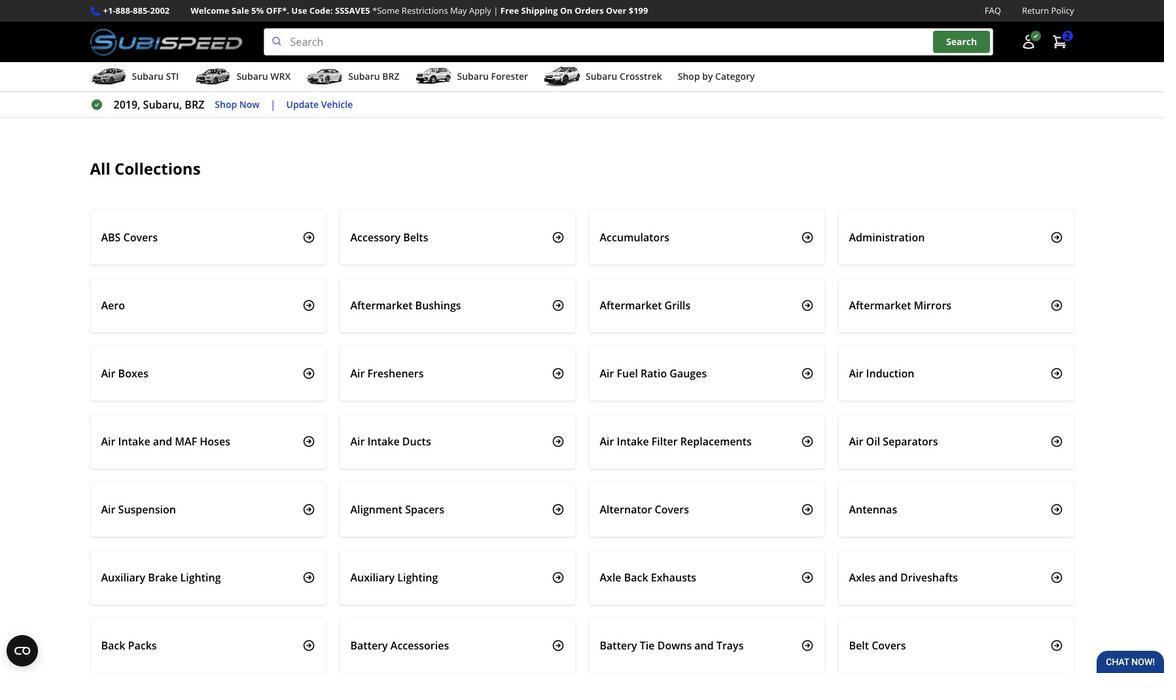 Task type: describe. For each thing, give the bounding box(es) containing it.
2019, subaru, brz
[[114, 98, 204, 112]]

covers for abs covers
[[123, 230, 158, 245]]

mirrors
[[914, 299, 952, 313]]

shop now
[[215, 98, 260, 110]]

accessory
[[350, 230, 401, 245]]

gauges
[[670, 367, 707, 381]]

suspension
[[118, 503, 176, 517]]

exhausts
[[651, 571, 696, 585]]

return policy link
[[1022, 4, 1074, 18]]

administration
[[849, 230, 925, 245]]

forester
[[491, 70, 528, 83]]

auxiliary brake lighting link
[[90, 551, 326, 605]]

spacers
[[405, 503, 444, 517]]

air for air suspension
[[101, 503, 115, 517]]

$199
[[629, 5, 648, 16]]

belts
[[403, 230, 428, 245]]

0 horizontal spatial back
[[101, 639, 125, 653]]

collections
[[114, 158, 201, 179]]

aftermarket grills link
[[589, 278, 825, 333]]

open widget image
[[7, 636, 38, 667]]

axles and driveshafts link
[[838, 551, 1074, 605]]

sti
[[166, 70, 179, 83]]

fuel
[[617, 367, 638, 381]]

+1-
[[103, 5, 116, 16]]

vehicle
[[321, 98, 353, 110]]

subaru for subaru sti
[[132, 70, 164, 83]]

belt covers link
[[838, 619, 1074, 673]]

search
[[946, 36, 977, 48]]

welcome
[[191, 5, 229, 16]]

subaru brz
[[348, 70, 400, 83]]

aftermarket mirrors
[[849, 299, 952, 313]]

separators
[[883, 435, 938, 449]]

crosstrek
[[620, 70, 662, 83]]

update
[[286, 98, 319, 110]]

belt
[[849, 639, 869, 653]]

0 horizontal spatial and
[[153, 435, 172, 449]]

2002
[[150, 5, 170, 16]]

accessories
[[391, 639, 449, 653]]

free
[[501, 5, 519, 16]]

alignment spacers link
[[339, 482, 576, 537]]

1 vertical spatial brz
[[185, 98, 204, 112]]

subaru for subaru crosstrek
[[586, 70, 617, 83]]

accessory belts
[[350, 230, 428, 245]]

back packs
[[101, 639, 157, 653]]

ratio
[[641, 367, 667, 381]]

air intake filter replacements link
[[589, 414, 825, 469]]

air intake and maf hoses
[[101, 435, 230, 449]]

abs covers link
[[90, 210, 326, 265]]

air for air fuel ratio gauges
[[600, 367, 614, 381]]

1 lighting from the left
[[180, 571, 221, 585]]

subaru for subaru brz
[[348, 70, 380, 83]]

*some restrictions may apply | free shipping on orders over $199
[[372, 5, 648, 16]]

air intake and maf hoses link
[[90, 414, 326, 469]]

subaru sti
[[132, 70, 179, 83]]

air for air oil separators
[[849, 435, 864, 449]]

battery accessories link
[[339, 619, 576, 673]]

aftermarket for aftermarket grills
[[600, 299, 662, 313]]

air intake ducts
[[350, 435, 431, 449]]

1 horizontal spatial |
[[494, 5, 498, 16]]

update vehicle
[[286, 98, 353, 110]]

abs
[[101, 230, 121, 245]]

+1-888-885-2002 link
[[103, 4, 170, 18]]

1 vertical spatial and
[[879, 571, 898, 585]]

air for air fresheners
[[350, 367, 365, 381]]

a subaru wrx thumbnail image image
[[195, 67, 231, 86]]

subaru forester
[[457, 70, 528, 83]]

intake for and
[[118, 435, 150, 449]]

alternator covers link
[[589, 482, 825, 537]]

administration link
[[838, 210, 1074, 265]]

subaru for subaru forester
[[457, 70, 489, 83]]

subaru forester button
[[415, 65, 528, 91]]

alternator
[[600, 503, 652, 517]]

grills
[[665, 299, 691, 313]]

brake
[[148, 571, 178, 585]]

intake for ducts
[[368, 435, 400, 449]]

air for air intake filter replacements
[[600, 435, 614, 449]]

aftermarket for aftermarket bushings
[[350, 299, 413, 313]]

battery tie downs and trays link
[[589, 619, 825, 673]]

air for air induction
[[849, 367, 864, 381]]

search input field
[[263, 28, 993, 56]]

use
[[291, 5, 307, 16]]

packs
[[128, 639, 157, 653]]

now
[[239, 98, 260, 110]]

auxiliary lighting
[[350, 571, 438, 585]]

air for air intake and maf hoses
[[101, 435, 115, 449]]

axle back exhausts
[[600, 571, 696, 585]]

2 lighting from the left
[[397, 571, 438, 585]]

code:
[[309, 5, 333, 16]]

shipping
[[521, 5, 558, 16]]

air fresheners link
[[339, 346, 576, 401]]

air for air intake ducts
[[350, 435, 365, 449]]



Task type: vqa. For each thing, say whether or not it's contained in the screenshot.
the rightmost covers
yes



Task type: locate. For each thing, give the bounding box(es) containing it.
5 subaru from the left
[[586, 70, 617, 83]]

1 horizontal spatial auxiliary
[[350, 571, 395, 585]]

shop for shop now
[[215, 98, 237, 110]]

auxiliary brake lighting
[[101, 571, 221, 585]]

auxiliary inside auxiliary brake lighting link
[[101, 571, 145, 585]]

air inside "link"
[[101, 503, 115, 517]]

1 horizontal spatial covers
[[655, 503, 689, 517]]

2019,
[[114, 98, 140, 112]]

2
[[1065, 30, 1070, 42]]

1 horizontal spatial lighting
[[397, 571, 438, 585]]

intake for filter
[[617, 435, 649, 449]]

1 horizontal spatial brz
[[382, 70, 400, 83]]

covers right abs
[[123, 230, 158, 245]]

1 aftermarket from the left
[[350, 299, 413, 313]]

auxiliary for auxiliary brake lighting
[[101, 571, 145, 585]]

battery for battery tie downs and trays
[[600, 639, 637, 653]]

2 horizontal spatial aftermarket
[[849, 299, 911, 313]]

battery left accessories
[[350, 639, 388, 653]]

| left free
[[494, 5, 498, 16]]

2 subaru from the left
[[237, 70, 268, 83]]

2 vertical spatial covers
[[872, 639, 906, 653]]

battery accessories
[[350, 639, 449, 653]]

0 horizontal spatial auxiliary
[[101, 571, 145, 585]]

2 auxiliary from the left
[[350, 571, 395, 585]]

off*.
[[266, 5, 289, 16]]

driveshafts
[[901, 571, 958, 585]]

lighting
[[180, 571, 221, 585], [397, 571, 438, 585]]

subaru inside dropdown button
[[586, 70, 617, 83]]

0 horizontal spatial covers
[[123, 230, 158, 245]]

return
[[1022, 5, 1049, 16]]

hoses
[[200, 435, 230, 449]]

shop left by
[[678, 70, 700, 83]]

aftermarket bushings
[[350, 299, 461, 313]]

oil
[[866, 435, 880, 449]]

1 horizontal spatial and
[[695, 639, 714, 653]]

sssave5
[[335, 5, 370, 16]]

button image
[[1021, 34, 1036, 50]]

replacements
[[681, 435, 752, 449]]

3 aftermarket from the left
[[849, 299, 911, 313]]

air induction
[[849, 367, 915, 381]]

+1-888-885-2002
[[103, 5, 170, 16]]

back
[[624, 571, 648, 585], [101, 639, 125, 653]]

brz left a subaru forester thumbnail image
[[382, 70, 400, 83]]

0 vertical spatial shop
[[678, 70, 700, 83]]

back packs link
[[90, 619, 326, 673]]

air for air boxes
[[101, 367, 115, 381]]

aftermarket for aftermarket mirrors
[[849, 299, 911, 313]]

subaru sti button
[[90, 65, 179, 91]]

0 horizontal spatial lighting
[[180, 571, 221, 585]]

2 battery from the left
[[600, 639, 637, 653]]

2 intake from the left
[[368, 435, 400, 449]]

aftermarket
[[350, 299, 413, 313], [600, 299, 662, 313], [849, 299, 911, 313]]

a subaru crosstrek thumbnail image image
[[544, 67, 581, 86]]

2 vertical spatial and
[[695, 639, 714, 653]]

air intake filter replacements
[[600, 435, 752, 449]]

air suspension link
[[90, 482, 326, 537]]

subaru wrx button
[[195, 65, 291, 91]]

1 horizontal spatial back
[[624, 571, 648, 585]]

3 intake from the left
[[617, 435, 649, 449]]

intake left maf
[[118, 435, 150, 449]]

abs covers
[[101, 230, 158, 245]]

and right axles
[[879, 571, 898, 585]]

subispeed logo image
[[90, 28, 243, 56]]

0 vertical spatial and
[[153, 435, 172, 449]]

1 intake from the left
[[118, 435, 150, 449]]

auxiliary
[[101, 571, 145, 585], [350, 571, 395, 585]]

aftermarket grills
[[600, 299, 691, 313]]

1 horizontal spatial intake
[[368, 435, 400, 449]]

battery for battery accessories
[[350, 639, 388, 653]]

aftermarket mirrors link
[[838, 278, 1074, 333]]

0 horizontal spatial intake
[[118, 435, 150, 449]]

and left maf
[[153, 435, 172, 449]]

downs
[[658, 639, 692, 653]]

2 horizontal spatial intake
[[617, 435, 649, 449]]

filter
[[652, 435, 678, 449]]

aftermarket left mirrors at right
[[849, 299, 911, 313]]

0 vertical spatial |
[[494, 5, 498, 16]]

return policy
[[1022, 5, 1074, 16]]

fresheners
[[368, 367, 424, 381]]

shop inside dropdown button
[[678, 70, 700, 83]]

induction
[[866, 367, 915, 381]]

1 battery from the left
[[350, 639, 388, 653]]

0 vertical spatial brz
[[382, 70, 400, 83]]

shop left now
[[215, 98, 237, 110]]

|
[[494, 5, 498, 16], [270, 98, 276, 112]]

covers for alternator covers
[[655, 503, 689, 517]]

back left packs
[[101, 639, 125, 653]]

subaru wrx
[[237, 70, 291, 83]]

2 aftermarket from the left
[[600, 299, 662, 313]]

1 horizontal spatial battery
[[600, 639, 637, 653]]

shop for shop by category
[[678, 70, 700, 83]]

subaru left crosstrek
[[586, 70, 617, 83]]

battery
[[350, 639, 388, 653], [600, 639, 637, 653]]

back right axle
[[624, 571, 648, 585]]

888-
[[116, 5, 133, 16]]

shop by category button
[[678, 65, 755, 91]]

2 horizontal spatial covers
[[872, 639, 906, 653]]

1 vertical spatial shop
[[215, 98, 237, 110]]

ducts
[[402, 435, 431, 449]]

0 vertical spatial back
[[624, 571, 648, 585]]

aftermarket bushings link
[[339, 278, 576, 333]]

apply
[[469, 5, 491, 16]]

welcome sale 5% off*. use code: sssave5
[[191, 5, 370, 16]]

auxiliary for auxiliary lighting
[[350, 571, 395, 585]]

0 horizontal spatial aftermarket
[[350, 299, 413, 313]]

axle back exhausts link
[[589, 551, 825, 605]]

air intake ducts link
[[339, 414, 576, 469]]

0 horizontal spatial brz
[[185, 98, 204, 112]]

accumulators link
[[589, 210, 825, 265]]

covers right belt
[[872, 639, 906, 653]]

faq
[[985, 5, 1001, 16]]

auxiliary inside auxiliary lighting link
[[350, 571, 395, 585]]

air fresheners
[[350, 367, 424, 381]]

subaru for subaru wrx
[[237, 70, 268, 83]]

1 vertical spatial covers
[[655, 503, 689, 517]]

boxes
[[118, 367, 148, 381]]

trays
[[717, 639, 744, 653]]

over
[[606, 5, 627, 16]]

1 horizontal spatial aftermarket
[[600, 299, 662, 313]]

1 vertical spatial |
[[270, 98, 276, 112]]

air
[[101, 367, 115, 381], [350, 367, 365, 381], [600, 367, 614, 381], [849, 367, 864, 381], [101, 435, 115, 449], [350, 435, 365, 449], [600, 435, 614, 449], [849, 435, 864, 449], [101, 503, 115, 517]]

| right now
[[270, 98, 276, 112]]

alignment
[[350, 503, 403, 517]]

all
[[90, 158, 110, 179]]

air induction link
[[838, 346, 1074, 401]]

intake left 'ducts'
[[368, 435, 400, 449]]

all collections
[[90, 158, 201, 179]]

a subaru sti thumbnail image image
[[90, 67, 127, 86]]

aftermarket left grills
[[600, 299, 662, 313]]

*some
[[372, 5, 400, 16]]

by
[[702, 70, 713, 83]]

sale
[[232, 5, 249, 16]]

subaru left sti
[[132, 70, 164, 83]]

subaru up now
[[237, 70, 268, 83]]

aftermarket left bushings
[[350, 299, 413, 313]]

0 horizontal spatial |
[[270, 98, 276, 112]]

intake left filter
[[617, 435, 649, 449]]

3 subaru from the left
[[348, 70, 380, 83]]

a subaru brz thumbnail image image
[[306, 67, 343, 86]]

2 horizontal spatial and
[[879, 571, 898, 585]]

1 auxiliary from the left
[[101, 571, 145, 585]]

policy
[[1051, 5, 1074, 16]]

accumulators
[[600, 230, 670, 245]]

bushings
[[415, 299, 461, 313]]

brz right subaru,
[[185, 98, 204, 112]]

a subaru forester thumbnail image image
[[415, 67, 452, 86]]

subaru left forester
[[457, 70, 489, 83]]

0 horizontal spatial battery
[[350, 639, 388, 653]]

antennas link
[[838, 482, 1074, 537]]

1 subaru from the left
[[132, 70, 164, 83]]

air boxes
[[101, 367, 148, 381]]

0 horizontal spatial shop
[[215, 98, 237, 110]]

subaru brz button
[[306, 65, 400, 91]]

accessory belts link
[[339, 210, 576, 265]]

subaru crosstrek button
[[544, 65, 662, 91]]

subaru up vehicle
[[348, 70, 380, 83]]

belt covers
[[849, 639, 906, 653]]

and left trays
[[695, 639, 714, 653]]

faq link
[[985, 4, 1001, 18]]

shop now link
[[215, 97, 260, 112]]

covers right alternator
[[655, 503, 689, 517]]

shop by category
[[678, 70, 755, 83]]

intake
[[118, 435, 150, 449], [368, 435, 400, 449], [617, 435, 649, 449]]

battery left tie
[[600, 639, 637, 653]]

shop inside "link"
[[215, 98, 237, 110]]

tie
[[640, 639, 655, 653]]

1 horizontal spatial shop
[[678, 70, 700, 83]]

1 vertical spatial back
[[101, 639, 125, 653]]

subaru,
[[143, 98, 182, 112]]

air oil separators
[[849, 435, 938, 449]]

4 subaru from the left
[[457, 70, 489, 83]]

covers
[[123, 230, 158, 245], [655, 503, 689, 517], [872, 639, 906, 653]]

0 vertical spatial covers
[[123, 230, 158, 245]]

brz inside subaru brz dropdown button
[[382, 70, 400, 83]]

covers for belt covers
[[872, 639, 906, 653]]

may
[[450, 5, 467, 16]]



